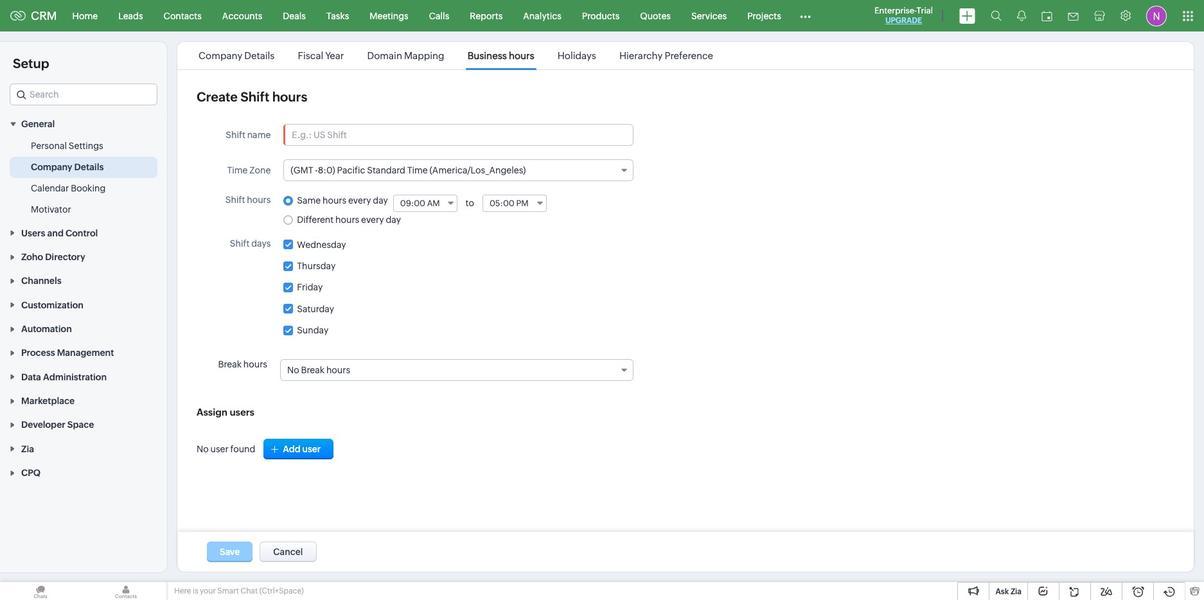 Task type: locate. For each thing, give the bounding box(es) containing it.
reports
[[470, 11, 503, 21]]

general button
[[0, 112, 167, 136]]

hours down the zone
[[247, 195, 271, 205]]

add
[[283, 444, 301, 455]]

name
[[247, 130, 271, 140]]

domain
[[367, 50, 402, 61]]

E.g.: US Shift text field
[[284, 125, 633, 145]]

company details down personal settings
[[31, 162, 104, 173]]

holidays
[[558, 50, 597, 61]]

Other Modules field
[[792, 5, 820, 26]]

personal settings
[[31, 141, 103, 151]]

user left found
[[211, 444, 229, 455]]

company details
[[199, 50, 275, 61], [31, 162, 104, 173]]

zia right ask
[[1011, 588, 1022, 597]]

2 time from the left
[[407, 165, 428, 176]]

meetings
[[370, 11, 409, 21]]

wednesday
[[297, 240, 346, 250]]

day
[[373, 196, 388, 206], [386, 215, 401, 225]]

break down sunday
[[301, 365, 325, 375]]

calendar booking link
[[31, 182, 106, 195]]

break
[[218, 359, 242, 370], [301, 365, 325, 375]]

products
[[582, 11, 620, 21]]

time zone
[[227, 165, 271, 176]]

company up create
[[199, 50, 243, 61]]

1 horizontal spatial no
[[287, 365, 299, 375]]

no inside field
[[287, 365, 299, 375]]

calendar booking
[[31, 183, 106, 194]]

1 horizontal spatial user
[[302, 444, 321, 455]]

company details link down personal settings
[[31, 161, 104, 174]]

0 horizontal spatial break
[[218, 359, 242, 370]]

shift down time zone
[[226, 195, 245, 205]]

products link
[[572, 0, 630, 31]]

1 horizontal spatial company details link
[[197, 50, 277, 61]]

2 user from the left
[[302, 444, 321, 455]]

meetings link
[[360, 0, 419, 31]]

0 horizontal spatial company details link
[[31, 161, 104, 174]]

quotes
[[640, 11, 671, 21]]

process management
[[21, 348, 114, 358]]

company
[[199, 50, 243, 61], [31, 162, 72, 173]]

deals link
[[273, 0, 316, 31]]

business
[[468, 50, 507, 61]]

every for same hours every day
[[348, 196, 371, 206]]

crm link
[[10, 9, 57, 23]]

None field
[[10, 84, 158, 105]]

1 horizontal spatial company
[[199, 50, 243, 61]]

hours for different hours every day
[[336, 215, 360, 225]]

None text field
[[483, 195, 546, 212]]

details up booking in the top left of the page
[[74, 162, 104, 173]]

list
[[187, 42, 725, 69]]

fiscal year
[[298, 50, 344, 61]]

days
[[251, 239, 271, 249]]

1 horizontal spatial details
[[244, 50, 275, 61]]

1 vertical spatial details
[[74, 162, 104, 173]]

0 horizontal spatial company details
[[31, 162, 104, 173]]

break up assign users
[[218, 359, 242, 370]]

company details down accounts
[[199, 50, 275, 61]]

hours up users
[[244, 359, 267, 370]]

setup
[[13, 56, 49, 71]]

1 vertical spatial day
[[386, 215, 401, 225]]

1 vertical spatial company details link
[[31, 161, 104, 174]]

developer space button
[[0, 413, 167, 437]]

calendar image
[[1042, 11, 1053, 21]]

user right add
[[302, 444, 321, 455]]

here is your smart chat (ctrl+space)
[[174, 587, 304, 596]]

1 horizontal spatial company details
[[199, 50, 275, 61]]

fiscal year link
[[296, 50, 346, 61]]

accounts link
[[212, 0, 273, 31]]

to
[[466, 198, 474, 208]]

quotes link
[[630, 0, 681, 31]]

zia up cpq
[[21, 444, 34, 454]]

every up 'different hours every day'
[[348, 196, 371, 206]]

0 horizontal spatial details
[[74, 162, 104, 173]]

list containing company details
[[187, 42, 725, 69]]

sunday
[[297, 325, 329, 336]]

mails image
[[1068, 13, 1079, 20]]

channels button
[[0, 269, 167, 293]]

0 vertical spatial company
[[199, 50, 243, 61]]

zia inside dropdown button
[[21, 444, 34, 454]]

automation
[[21, 324, 72, 334]]

no for no user found
[[197, 444, 209, 455]]

0 vertical spatial no
[[287, 365, 299, 375]]

hours
[[509, 50, 535, 61], [272, 89, 308, 104], [247, 195, 271, 205], [323, 196, 347, 206], [336, 215, 360, 225], [244, 359, 267, 370], [327, 365, 350, 375]]

1 vertical spatial company
[[31, 162, 72, 173]]

hours down sunday
[[327, 365, 350, 375]]

shift for shift hours
[[226, 195, 245, 205]]

shift left name
[[226, 130, 245, 140]]

company up calendar
[[31, 162, 72, 173]]

same
[[297, 196, 321, 206]]

deals
[[283, 11, 306, 21]]

shift for shift days
[[230, 239, 250, 249]]

every down same hours every day
[[361, 215, 384, 225]]

details up create shift hours
[[244, 50, 275, 61]]

developer
[[21, 420, 65, 430]]

details inside list
[[244, 50, 275, 61]]

services link
[[681, 0, 738, 31]]

calls link
[[419, 0, 460, 31]]

directory
[[45, 252, 85, 262]]

administration
[[43, 372, 107, 382]]

0 horizontal spatial company
[[31, 162, 72, 173]]

0 vertical spatial details
[[244, 50, 275, 61]]

0 horizontal spatial user
[[211, 444, 229, 455]]

hours up 'different hours every day'
[[323, 196, 347, 206]]

profile image
[[1147, 5, 1167, 26]]

no user found
[[197, 444, 255, 455]]

details
[[244, 50, 275, 61], [74, 162, 104, 173]]

1 vertical spatial zia
[[1011, 588, 1022, 597]]

break inside field
[[301, 365, 325, 375]]

reports link
[[460, 0, 513, 31]]

hours inside list
[[509, 50, 535, 61]]

time right standard
[[407, 165, 428, 176]]

1 horizontal spatial break
[[301, 365, 325, 375]]

No Break hours field
[[280, 359, 634, 381]]

1 user from the left
[[211, 444, 229, 455]]

ask
[[996, 588, 1009, 597]]

None text field
[[394, 195, 457, 212]]

cancel
[[273, 547, 303, 557]]

create shift hours
[[197, 89, 308, 104]]

0 vertical spatial day
[[373, 196, 388, 206]]

create
[[197, 89, 238, 104]]

zia
[[21, 444, 34, 454], [1011, 588, 1022, 597]]

hours right business
[[509, 50, 535, 61]]

pacific
[[337, 165, 365, 176]]

no for no break hours
[[287, 365, 299, 375]]

users
[[230, 407, 255, 418]]

profile element
[[1139, 0, 1175, 31]]

0 vertical spatial zia
[[21, 444, 34, 454]]

0 vertical spatial every
[[348, 196, 371, 206]]

1 vertical spatial no
[[197, 444, 209, 455]]

personal
[[31, 141, 67, 151]]

-
[[315, 165, 318, 176]]

process
[[21, 348, 55, 358]]

0 horizontal spatial time
[[227, 165, 248, 176]]

chat
[[241, 587, 258, 596]]

found
[[230, 444, 255, 455]]

services
[[692, 11, 727, 21]]

no down sunday
[[287, 365, 299, 375]]

cancel button
[[260, 542, 317, 563]]

year
[[325, 50, 344, 61]]

hours for business hours
[[509, 50, 535, 61]]

signals image
[[1018, 10, 1027, 21]]

hours for break hours
[[244, 359, 267, 370]]

0 horizontal spatial no
[[197, 444, 209, 455]]

friday
[[297, 282, 323, 293]]

time left the zone
[[227, 165, 248, 176]]

upgrade
[[886, 16, 923, 25]]

shift left days
[[230, 239, 250, 249]]

add user
[[283, 444, 321, 455]]

company details link down accounts
[[197, 50, 277, 61]]

standard
[[367, 165, 406, 176]]

no down assign
[[197, 444, 209, 455]]

signals element
[[1010, 0, 1034, 32]]

developer space
[[21, 420, 94, 430]]

1 horizontal spatial time
[[407, 165, 428, 176]]

search element
[[984, 0, 1010, 32]]

0 vertical spatial company details
[[199, 50, 275, 61]]

cpq
[[21, 468, 41, 478]]

0 horizontal spatial zia
[[21, 444, 34, 454]]

data
[[21, 372, 41, 382]]

every for different hours every day
[[361, 215, 384, 225]]

hours down same hours every day
[[336, 215, 360, 225]]

chats image
[[0, 582, 81, 600]]

1 vertical spatial company details
[[31, 162, 104, 173]]

day for different hours every day
[[386, 215, 401, 225]]

1 vertical spatial every
[[361, 215, 384, 225]]

fiscal
[[298, 50, 324, 61]]

company details inside list
[[199, 50, 275, 61]]



Task type: describe. For each thing, give the bounding box(es) containing it.
zone
[[250, 165, 271, 176]]

mapping
[[404, 50, 445, 61]]

zia button
[[0, 437, 167, 461]]

contacts image
[[86, 582, 167, 600]]

day for same hours every day
[[373, 196, 388, 206]]

hierarchy
[[620, 50, 663, 61]]

(ctrl+space)
[[259, 587, 304, 596]]

analytics link
[[513, 0, 572, 31]]

marketplace
[[21, 396, 75, 406]]

general region
[[0, 136, 167, 221]]

shift hours
[[226, 195, 271, 205]]

different
[[297, 215, 334, 225]]

tasks
[[327, 11, 349, 21]]

users and control
[[21, 228, 98, 238]]

break hours
[[218, 359, 267, 370]]

user for add
[[302, 444, 321, 455]]

1 time from the left
[[227, 165, 248, 176]]

holidays link
[[556, 50, 598, 61]]

preference
[[665, 50, 714, 61]]

shift right create
[[241, 89, 270, 104]]

smart
[[218, 587, 239, 596]]

marketplace button
[[0, 389, 167, 413]]

control
[[66, 228, 98, 238]]

space
[[67, 420, 94, 430]]

tasks link
[[316, 0, 360, 31]]

create menu element
[[952, 0, 984, 31]]

calls
[[429, 11, 450, 21]]

business hours link
[[466, 50, 537, 61]]

analytics
[[523, 11, 562, 21]]

home link
[[62, 0, 108, 31]]

shift days
[[230, 239, 271, 249]]

different hours every day
[[297, 215, 401, 225]]

leads
[[118, 11, 143, 21]]

ask zia
[[996, 588, 1022, 597]]

company inside general region
[[31, 162, 72, 173]]

users and control button
[[0, 221, 167, 245]]

automation button
[[0, 317, 167, 341]]

personal settings link
[[31, 140, 103, 153]]

hours for shift hours
[[247, 195, 271, 205]]

assign
[[197, 407, 228, 418]]

motivator link
[[31, 203, 71, 216]]

home
[[72, 11, 98, 21]]

business hours
[[468, 50, 535, 61]]

enterprise-
[[875, 6, 917, 15]]

(GMT -8:0) Pacific Standard Time (America/Los_Angeles) field
[[284, 159, 634, 181]]

domain mapping link
[[365, 50, 447, 61]]

zoho directory
[[21, 252, 85, 262]]

user for no
[[211, 444, 229, 455]]

hours down fiscal
[[272, 89, 308, 104]]

general
[[21, 119, 55, 129]]

here
[[174, 587, 191, 596]]

domain mapping
[[367, 50, 445, 61]]

booking
[[71, 183, 106, 194]]

mails element
[[1061, 1, 1087, 31]]

management
[[57, 348, 114, 358]]

(america/los_angeles)
[[430, 165, 526, 176]]

hours inside field
[[327, 365, 350, 375]]

contacts
[[164, 11, 202, 21]]

cpq button
[[0, 461, 167, 485]]

search image
[[991, 10, 1002, 21]]

details inside general region
[[74, 162, 104, 173]]

and
[[47, 228, 64, 238]]

company details inside general region
[[31, 162, 104, 173]]

saturday
[[297, 304, 334, 314]]

customization button
[[0, 293, 167, 317]]

0 vertical spatial company details link
[[197, 50, 277, 61]]

leads link
[[108, 0, 153, 31]]

settings
[[69, 141, 103, 151]]

motivator
[[31, 205, 71, 215]]

users
[[21, 228, 45, 238]]

time inside 'field'
[[407, 165, 428, 176]]

1 horizontal spatial zia
[[1011, 588, 1022, 597]]

hours for same hours every day
[[323, 196, 347, 206]]

shift name
[[226, 130, 271, 140]]

zoho directory button
[[0, 245, 167, 269]]

create menu image
[[960, 8, 976, 23]]

contacts link
[[153, 0, 212, 31]]

thursday
[[297, 261, 336, 271]]

trial
[[917, 6, 933, 15]]

shift for shift name
[[226, 130, 245, 140]]

assign users
[[197, 407, 255, 418]]

customization
[[21, 300, 84, 310]]

your
[[200, 587, 216, 596]]

no break hours
[[287, 365, 350, 375]]

projects link
[[738, 0, 792, 31]]

Search text field
[[10, 84, 157, 105]]

enterprise-trial upgrade
[[875, 6, 933, 25]]



Task type: vqa. For each thing, say whether or not it's contained in the screenshot.
Shipping State
no



